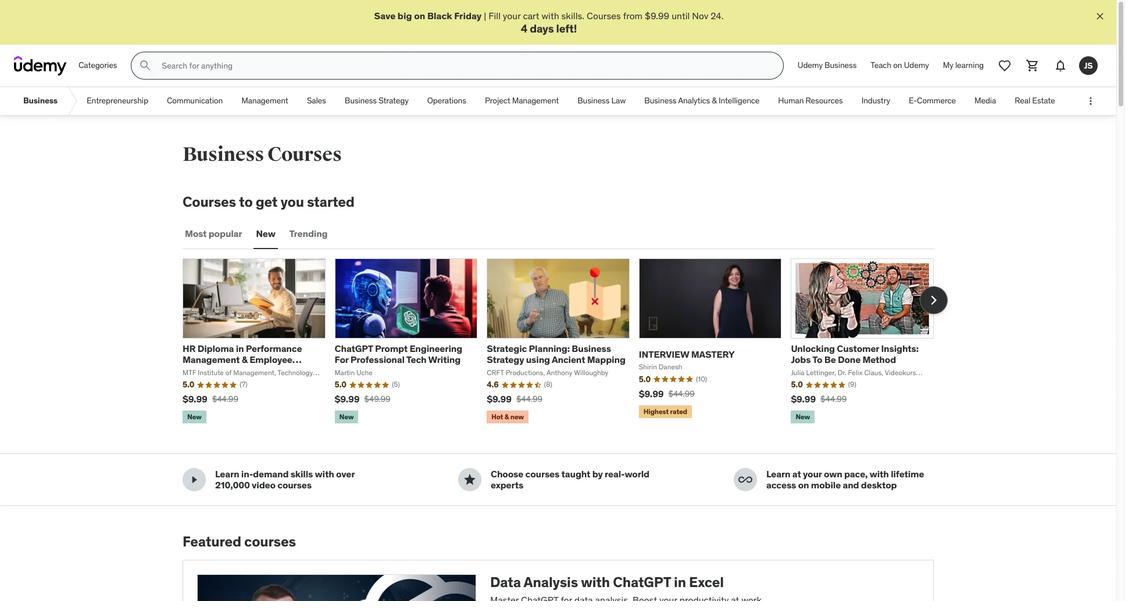 Task type: describe. For each thing, give the bounding box(es) containing it.
fill
[[489, 10, 501, 22]]

commerce
[[917, 96, 956, 106]]

hr
[[183, 343, 196, 355]]

lifetime
[[891, 469, 924, 481]]

jobs
[[791, 354, 811, 366]]

your inside learn at your own pace, with lifetime access on mobile and desktop
[[803, 469, 822, 481]]

courses for choose courses taught by real-world experts
[[526, 469, 560, 481]]

js
[[1084, 60, 1093, 71]]

big
[[398, 10, 412, 22]]

most popular
[[185, 228, 242, 240]]

human resources link
[[769, 87, 852, 115]]

e-commerce link
[[900, 87, 966, 115]]

save big on black friday | fill your cart with skills. courses from $9.99 until nov 24. 4 days left!
[[374, 10, 724, 36]]

courses inside learn in-demand skills with over 210,000 video courses
[[278, 480, 312, 492]]

learn in-demand skills with over 210,000 video courses
[[215, 469, 355, 492]]

estate
[[1033, 96, 1055, 106]]

management link
[[232, 87, 298, 115]]

unlocking customer insights: jobs to be done method
[[791, 343, 919, 366]]

chatgpt inside chatgpt prompt engineering for professional tech writing
[[335, 343, 373, 355]]

at
[[793, 469, 801, 481]]

in-
[[241, 469, 253, 481]]

days
[[530, 22, 554, 36]]

my learning link
[[936, 52, 991, 80]]

black
[[427, 10, 452, 22]]

own
[[824, 469, 843, 481]]

e-
[[909, 96, 917, 106]]

started
[[307, 193, 355, 211]]

your inside save big on black friday | fill your cart with skills. courses from $9.99 until nov 24. 4 days left!
[[503, 10, 521, 22]]

teach on udemy link
[[864, 52, 936, 80]]

hr diploma in performance management & employee development link
[[183, 343, 302, 377]]

mobile
[[811, 480, 841, 492]]

real-
[[605, 469, 625, 481]]

human
[[778, 96, 804, 106]]

learning
[[956, 60, 984, 71]]

my learning
[[943, 60, 984, 71]]

with inside learn at your own pace, with lifetime access on mobile and desktop
[[870, 469, 889, 481]]

business strategy link
[[335, 87, 418, 115]]

business for business
[[23, 96, 58, 106]]

demand
[[253, 469, 289, 481]]

operations link
[[418, 87, 476, 115]]

on inside learn at your own pace, with lifetime access on mobile and desktop
[[798, 480, 809, 492]]

e-commerce
[[909, 96, 956, 106]]

method
[[863, 354, 896, 366]]

courses inside save big on black friday | fill your cart with skills. courses from $9.99 until nov 24. 4 days left!
[[587, 10, 621, 22]]

trending button
[[287, 220, 330, 248]]

for
[[335, 354, 349, 366]]

project
[[485, 96, 510, 106]]

employee
[[250, 354, 292, 366]]

until
[[672, 10, 690, 22]]

on inside save big on black friday | fill your cart with skills. courses from $9.99 until nov 24. 4 days left!
[[414, 10, 425, 22]]

more subcategory menu links image
[[1085, 95, 1097, 107]]

with right analysis
[[581, 574, 610, 592]]

planning:
[[529, 343, 570, 355]]

shopping cart with 0 items image
[[1026, 59, 1040, 73]]

project management link
[[476, 87, 568, 115]]

experts
[[491, 480, 524, 492]]

business courses
[[183, 143, 342, 167]]

|
[[484, 10, 486, 22]]

interview  mastery
[[639, 349, 735, 360]]

0 vertical spatial strategy
[[379, 96, 409, 106]]

save
[[374, 10, 396, 22]]

friday
[[454, 10, 482, 22]]

udemy inside "link"
[[904, 60, 929, 71]]

categories button
[[72, 52, 124, 80]]

courses for featured courses
[[244, 534, 296, 552]]

new button
[[254, 220, 278, 248]]

business inside strategic planning: business strategy using ancient mapping
[[572, 343, 611, 355]]

0 horizontal spatial courses
[[183, 193, 236, 211]]

chatgpt prompt engineering for professional tech writing link
[[335, 343, 462, 366]]

js link
[[1075, 52, 1103, 80]]

data analysis with chatgpt in excel link
[[183, 561, 934, 602]]

be
[[825, 354, 836, 366]]

1 vertical spatial in
[[674, 574, 686, 592]]

to
[[813, 354, 823, 366]]

business law
[[578, 96, 626, 106]]

nov
[[692, 10, 709, 22]]

unlocking customer insights: jobs to be done method link
[[791, 343, 919, 366]]

strategic planning: business strategy using ancient mapping
[[487, 343, 626, 366]]

real
[[1015, 96, 1031, 106]]

teach on udemy
[[871, 60, 929, 71]]

courses to get you started
[[183, 193, 355, 211]]

hr diploma in performance management & employee development
[[183, 343, 302, 377]]

entrepreneurship
[[87, 96, 148, 106]]

on inside "link"
[[894, 60, 902, 71]]

close image
[[1095, 10, 1106, 22]]

210,000
[[215, 480, 250, 492]]

writing
[[428, 354, 461, 366]]

business for business courses
[[183, 143, 264, 167]]

in inside hr diploma in performance management & employee development
[[236, 343, 244, 355]]

1 vertical spatial courses
[[267, 143, 342, 167]]

human resources
[[778, 96, 843, 106]]

notifications image
[[1054, 59, 1068, 73]]

next image
[[925, 291, 943, 310]]

business analytics & intelligence
[[645, 96, 760, 106]]

choose
[[491, 469, 524, 481]]

business analytics & intelligence link
[[635, 87, 769, 115]]

management inside hr diploma in performance management & employee development
[[183, 354, 240, 366]]

business for business law
[[578, 96, 610, 106]]

development
[[183, 366, 241, 377]]

popular
[[209, 228, 242, 240]]



Task type: vqa. For each thing, say whether or not it's contained in the screenshot.
me inside I FOUND THIS COURSE TO BE BOTH ENTERTAINING AND INFORMATIVE. IN JUST A FEW HOURS, I GAINED VALUABLE PRACTICAL LEADERSHIP SKILLS. I SPECIALLY LIKED THE TOPIC ABOUT DELEGATING AND MOTIVATING PEOPLE. CHRIS CROFT SHARED INSIGHTFUL STORIES AND PRESENTED COURSE MATERIAL THAT MADE IT EASY FOR ME TO GRASP THESE KEY SKILLS. IF YOU'RE LOOKING TO ENHANCE YOUR MANAGEMENT AND/OR LEADERSHIP ABILITIES, THIS COURSE PROVIDES THE NECESSARY INFORMATION TO HELP YOU DO JUST THAT. I HIGHLY RECOMMEND THIS COURSE FOR A QUICK AND EFFECTIVE BOOST IN YOUR LEADERSHIP SKILLS.
no



Task type: locate. For each thing, give the bounding box(es) containing it.
with inside save big on black friday | fill your cart with skills. courses from $9.99 until nov 24. 4 days left!
[[542, 10, 559, 22]]

trending
[[289, 228, 328, 240]]

2 udemy from the left
[[904, 60, 929, 71]]

my
[[943, 60, 954, 71]]

most
[[185, 228, 207, 240]]

courses left 'from'
[[587, 10, 621, 22]]

data analysis with chatgpt in excel
[[490, 574, 724, 592]]

medium image for learn at your own pace, with lifetime access on mobile and desktop
[[739, 474, 753, 488]]

customer
[[837, 343, 879, 355]]

1 vertical spatial strategy
[[487, 354, 524, 366]]

1 vertical spatial chatgpt
[[613, 574, 671, 592]]

strategy left operations
[[379, 96, 409, 106]]

media
[[975, 96, 996, 106]]

strategic
[[487, 343, 527, 355]]

0 vertical spatial chatgpt
[[335, 343, 373, 355]]

0 vertical spatial on
[[414, 10, 425, 22]]

medium image
[[187, 474, 201, 488], [463, 474, 477, 488], [739, 474, 753, 488]]

featured
[[183, 534, 241, 552]]

by
[[593, 469, 603, 481]]

1 vertical spatial &
[[242, 354, 248, 366]]

2 vertical spatial courses
[[183, 193, 236, 211]]

1 learn from the left
[[215, 469, 239, 481]]

0 vertical spatial courses
[[587, 10, 621, 22]]

0 horizontal spatial medium image
[[187, 474, 201, 488]]

on right big
[[414, 10, 425, 22]]

industry link
[[852, 87, 900, 115]]

insights:
[[881, 343, 919, 355]]

courses down video
[[244, 534, 296, 552]]

professional
[[351, 354, 405, 366]]

udemy image
[[14, 56, 67, 76]]

strategy left 'using'
[[487, 354, 524, 366]]

business for business strategy
[[345, 96, 377, 106]]

learn left in-
[[215, 469, 239, 481]]

business strategy
[[345, 96, 409, 106]]

interview  mastery link
[[639, 349, 735, 360]]

courses left taught
[[526, 469, 560, 481]]

udemy left my
[[904, 60, 929, 71]]

chatgpt prompt engineering for professional tech writing
[[335, 343, 462, 366]]

sales
[[307, 96, 326, 106]]

business law link
[[568, 87, 635, 115]]

1 vertical spatial your
[[803, 469, 822, 481]]

courses right video
[[278, 480, 312, 492]]

1 horizontal spatial on
[[798, 480, 809, 492]]

1 medium image from the left
[[187, 474, 201, 488]]

business link
[[14, 87, 67, 115]]

left!
[[556, 22, 577, 36]]

analytics
[[678, 96, 710, 106]]

0 horizontal spatial udemy
[[798, 60, 823, 71]]

learn for learn in-demand skills with over 210,000 video courses
[[215, 469, 239, 481]]

2 horizontal spatial management
[[512, 96, 559, 106]]

skills
[[291, 469, 313, 481]]

courses
[[526, 469, 560, 481], [278, 480, 312, 492], [244, 534, 296, 552]]

0 vertical spatial your
[[503, 10, 521, 22]]

strategic planning: business strategy using ancient mapping link
[[487, 343, 626, 366]]

entrepreneurship link
[[77, 87, 158, 115]]

communication
[[167, 96, 223, 106]]

&
[[712, 96, 717, 106], [242, 354, 248, 366]]

chatgpt
[[335, 343, 373, 355], [613, 574, 671, 592]]

with left over
[[315, 469, 334, 481]]

prompt
[[375, 343, 408, 355]]

operations
[[427, 96, 466, 106]]

on left mobile
[[798, 480, 809, 492]]

0 horizontal spatial learn
[[215, 469, 239, 481]]

medium image for learn in-demand skills with over 210,000 video courses
[[187, 474, 201, 488]]

courses inside 'choose courses taught by real-world experts'
[[526, 469, 560, 481]]

2 medium image from the left
[[463, 474, 477, 488]]

submit search image
[[139, 59, 153, 73]]

with
[[542, 10, 559, 22], [315, 469, 334, 481], [870, 469, 889, 481], [581, 574, 610, 592]]

learn at your own pace, with lifetime access on mobile and desktop
[[767, 469, 924, 492]]

medium image left the access
[[739, 474, 753, 488]]

new
[[256, 228, 275, 240]]

courses up you on the left top of page
[[267, 143, 342, 167]]

courses
[[587, 10, 621, 22], [267, 143, 342, 167], [183, 193, 236, 211]]

0 horizontal spatial your
[[503, 10, 521, 22]]

0 horizontal spatial &
[[242, 354, 248, 366]]

1 horizontal spatial udemy
[[904, 60, 929, 71]]

featured courses
[[183, 534, 296, 552]]

unlocking
[[791, 343, 835, 355]]

ancient
[[552, 354, 585, 366]]

medium image left experts
[[463, 474, 477, 488]]

& left the employee
[[242, 354, 248, 366]]

tech
[[406, 354, 427, 366]]

& inside hr diploma in performance management & employee development
[[242, 354, 248, 366]]

with inside learn in-demand skills with over 210,000 video courses
[[315, 469, 334, 481]]

diploma
[[198, 343, 234, 355]]

to
[[239, 193, 253, 211]]

Search for anything text field
[[160, 56, 769, 76]]

in right diploma
[[236, 343, 244, 355]]

medium image left 210,000
[[187, 474, 201, 488]]

1 horizontal spatial &
[[712, 96, 717, 106]]

with right 'pace,'
[[870, 469, 889, 481]]

1 horizontal spatial learn
[[767, 469, 791, 481]]

courses up the most popular in the top of the page
[[183, 193, 236, 211]]

industry
[[862, 96, 890, 106]]

3 medium image from the left
[[739, 474, 753, 488]]

learn inside learn in-demand skills with over 210,000 video courses
[[215, 469, 239, 481]]

sales link
[[298, 87, 335, 115]]

$9.99
[[645, 10, 670, 22]]

intelligence
[[719, 96, 760, 106]]

1 horizontal spatial chatgpt
[[613, 574, 671, 592]]

1 horizontal spatial courses
[[267, 143, 342, 167]]

data
[[490, 574, 521, 592]]

4
[[521, 22, 528, 36]]

wishlist image
[[998, 59, 1012, 73]]

& right analytics
[[712, 96, 717, 106]]

2 horizontal spatial courses
[[587, 10, 621, 22]]

taught
[[562, 469, 591, 481]]

2 horizontal spatial on
[[894, 60, 902, 71]]

0 horizontal spatial strategy
[[379, 96, 409, 106]]

carousel element
[[183, 259, 948, 427]]

mastery
[[691, 349, 735, 360]]

learn inside learn at your own pace, with lifetime access on mobile and desktop
[[767, 469, 791, 481]]

medium image for choose courses taught by real-world experts
[[463, 474, 477, 488]]

1 horizontal spatial your
[[803, 469, 822, 481]]

analysis
[[524, 574, 578, 592]]

0 horizontal spatial in
[[236, 343, 244, 355]]

udemy business
[[798, 60, 857, 71]]

udemy up the human resources
[[798, 60, 823, 71]]

in
[[236, 343, 244, 355], [674, 574, 686, 592]]

2 horizontal spatial medium image
[[739, 474, 753, 488]]

your right at
[[803, 469, 822, 481]]

0 horizontal spatial on
[[414, 10, 425, 22]]

resources
[[806, 96, 843, 106]]

on right teach
[[894, 60, 902, 71]]

with up the "days"
[[542, 10, 559, 22]]

strategy
[[379, 96, 409, 106], [487, 354, 524, 366]]

your right fill
[[503, 10, 521, 22]]

0 vertical spatial in
[[236, 343, 244, 355]]

media link
[[966, 87, 1006, 115]]

access
[[767, 480, 796, 492]]

0 horizontal spatial chatgpt
[[335, 343, 373, 355]]

learn left at
[[767, 469, 791, 481]]

real estate link
[[1006, 87, 1065, 115]]

1 horizontal spatial medium image
[[463, 474, 477, 488]]

learn
[[215, 469, 239, 481], [767, 469, 791, 481]]

engineering
[[410, 343, 462, 355]]

0 horizontal spatial management
[[183, 354, 240, 366]]

project management
[[485, 96, 559, 106]]

excel
[[689, 574, 724, 592]]

most popular button
[[183, 220, 244, 248]]

arrow pointing to subcategory menu links image
[[67, 87, 77, 115]]

1 horizontal spatial management
[[241, 96, 288, 106]]

udemy
[[798, 60, 823, 71], [904, 60, 929, 71]]

cart
[[523, 10, 540, 22]]

get
[[256, 193, 278, 211]]

2 vertical spatial on
[[798, 480, 809, 492]]

learn for learn at your own pace, with lifetime access on mobile and desktop
[[767, 469, 791, 481]]

1 horizontal spatial in
[[674, 574, 686, 592]]

1 vertical spatial on
[[894, 60, 902, 71]]

2 learn from the left
[[767, 469, 791, 481]]

over
[[336, 469, 355, 481]]

using
[[526, 354, 550, 366]]

strategy inside strategic planning: business strategy using ancient mapping
[[487, 354, 524, 366]]

business
[[825, 60, 857, 71], [23, 96, 58, 106], [345, 96, 377, 106], [578, 96, 610, 106], [645, 96, 677, 106], [183, 143, 264, 167], [572, 343, 611, 355]]

in left 'excel'
[[674, 574, 686, 592]]

interview
[[639, 349, 689, 360]]

pace,
[[844, 469, 868, 481]]

1 udemy from the left
[[798, 60, 823, 71]]

communication link
[[158, 87, 232, 115]]

1 horizontal spatial strategy
[[487, 354, 524, 366]]

0 vertical spatial &
[[712, 96, 717, 106]]

business for business analytics & intelligence
[[645, 96, 677, 106]]

from
[[623, 10, 643, 22]]



